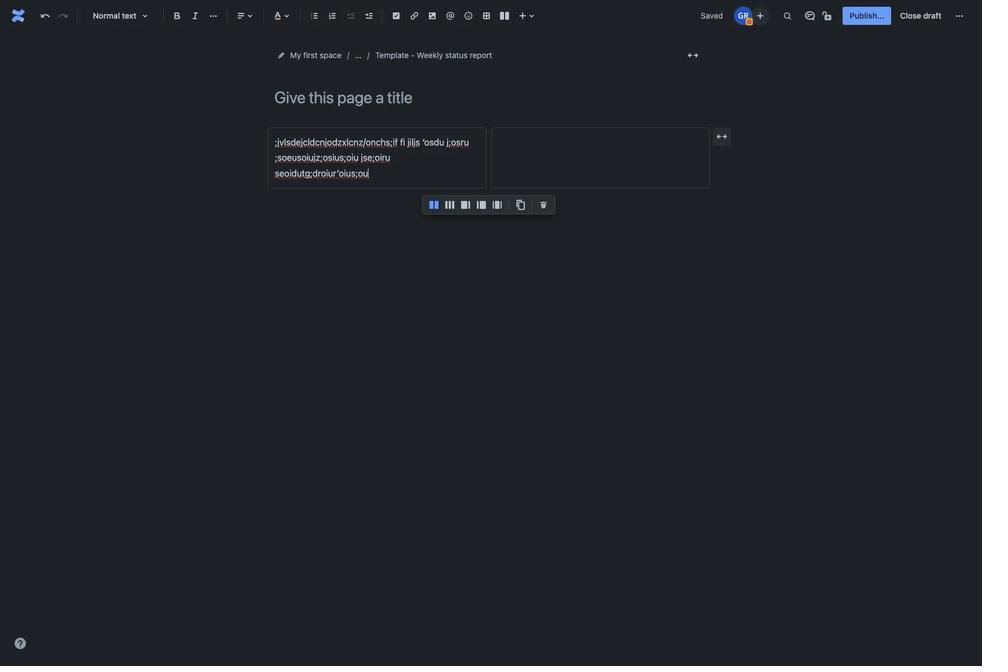Task type: vqa. For each thing, say whether or not it's contained in the screenshot.
edit this page icon
no



Task type: locate. For each thing, give the bounding box(es) containing it.
Give this page a title text field
[[274, 88, 704, 107]]

greg robinson image
[[735, 7, 753, 25]]

jiljs
[[408, 137, 420, 147]]

editor toolbar toolbar
[[423, 196, 555, 226]]

;jvlsdejcldcnjodzxlcnz/onchs;if fi jiljs 'osdu j;osru ;soeusoiujz;osius;oiu jse;oiru seoidutg;droiur'oius;ou
[[275, 137, 471, 178]]

bold ⌘b image
[[171, 9, 184, 23]]

invite to edit image
[[754, 9, 768, 22]]

undo ⌘z image
[[38, 9, 52, 23]]

draft
[[924, 11, 942, 20]]

make page full-width image
[[687, 49, 700, 62]]

weekly
[[417, 50, 443, 60]]

more image
[[953, 9, 967, 23]]

close
[[901, 11, 922, 20]]

seoidutg;droiur'oius;ou
[[275, 168, 368, 178]]

outdent ⇧tab image
[[344, 9, 357, 23]]

my
[[290, 50, 301, 60]]

text
[[122, 11, 136, 20]]

jse;oiru
[[361, 153, 390, 163]]

bullet list ⌘⇧8 image
[[308, 9, 321, 23]]

my first space
[[290, 50, 342, 60]]

two columns image
[[428, 198, 441, 212]]

find and replace image
[[781, 9, 795, 23]]

fi
[[400, 137, 405, 147]]

…
[[355, 50, 362, 60]]

italic ⌘i image
[[189, 9, 202, 23]]

copy image
[[514, 198, 527, 212]]

move this page image
[[277, 51, 286, 60]]

align left image
[[234, 9, 248, 23]]

Main content area, start typing to enter text. text field
[[268, 128, 710, 189]]

numbered list ⌘⇧7 image
[[326, 9, 339, 23]]

go wide image
[[716, 130, 729, 143]]

normal text button
[[82, 3, 159, 28]]

'osdu
[[423, 137, 444, 147]]

table image
[[480, 9, 494, 23]]

confluence image
[[9, 7, 27, 25]]



Task type: describe. For each thing, give the bounding box(es) containing it.
report
[[470, 50, 492, 60]]

normal
[[93, 11, 120, 20]]

close draft
[[901, 11, 942, 20]]

left sidebar image
[[475, 198, 489, 212]]

remove image
[[537, 198, 551, 212]]

emoji image
[[462, 9, 476, 23]]

my first space link
[[290, 49, 342, 62]]

space
[[320, 50, 342, 60]]

three columns with sidebars image
[[491, 198, 504, 212]]

close draft button
[[894, 7, 949, 25]]

help image
[[14, 637, 27, 651]]

;jvlsdejcldcnjodzxlcnz/onchs;if
[[275, 137, 398, 147]]

three columns image
[[443, 198, 457, 212]]

no restrictions image
[[822, 9, 836, 23]]

layouts image
[[498, 9, 512, 23]]

more formatting image
[[207, 9, 220, 23]]

-
[[411, 50, 415, 60]]

first
[[303, 50, 318, 60]]

normal text
[[93, 11, 136, 20]]

mention image
[[444, 9, 457, 23]]

link image
[[408, 9, 421, 23]]

template
[[376, 50, 409, 60]]

action item image
[[390, 9, 403, 23]]

comment icon image
[[804, 9, 817, 23]]

right sidebar image
[[459, 198, 473, 212]]

confluence image
[[9, 7, 27, 25]]

publish...
[[850, 11, 885, 20]]

;soeusoiujz;osius;oiu
[[275, 153, 359, 163]]

template - weekly status report
[[376, 50, 492, 60]]

redo ⌘⇧z image
[[56, 9, 70, 23]]

j;osru
[[447, 137, 469, 147]]

publish... button
[[843, 7, 892, 25]]

add image, video, or file image
[[426, 9, 439, 23]]

indent tab image
[[362, 9, 376, 23]]

… button
[[355, 49, 362, 62]]

saved
[[701, 11, 724, 20]]

template - weekly status report link
[[376, 49, 492, 62]]

status
[[445, 50, 468, 60]]



